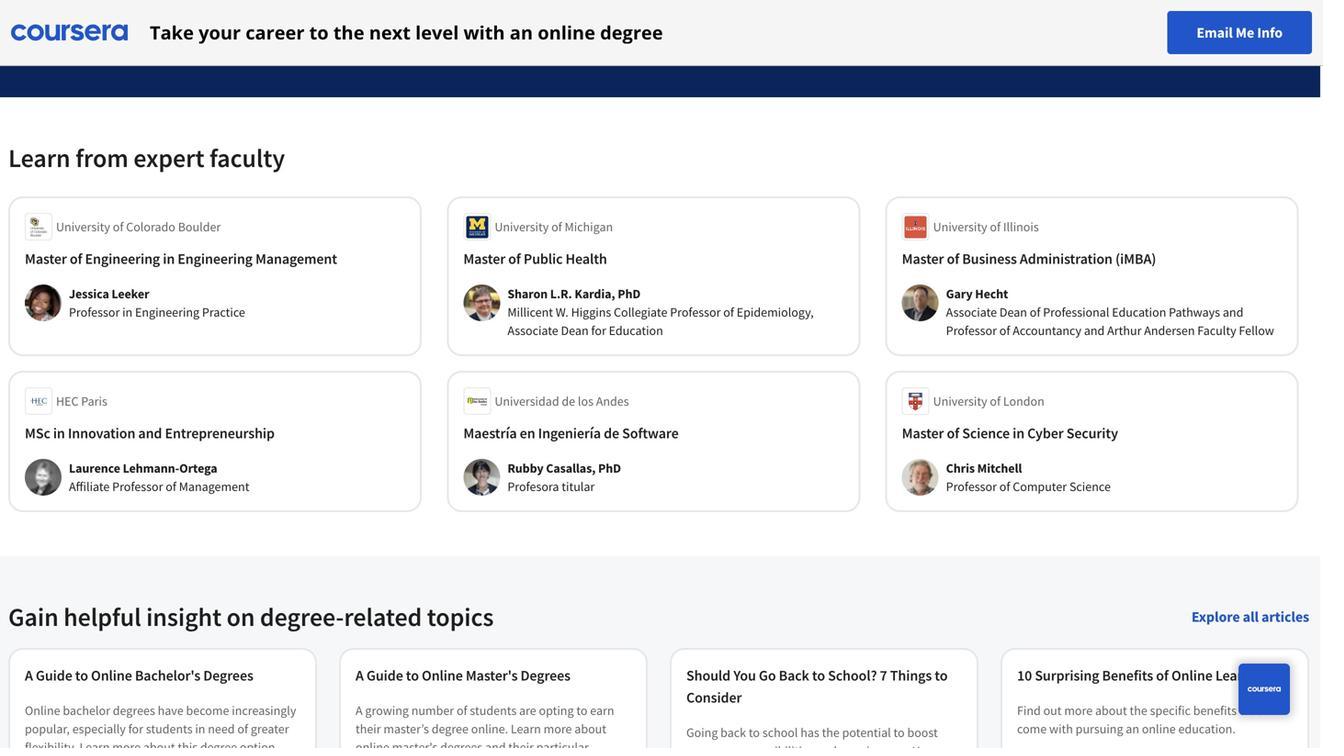 Task type: vqa. For each thing, say whether or not it's contained in the screenshot.


Task type: describe. For each thing, give the bounding box(es) containing it.
should you go back to school? 7 things to consider link
[[686, 665, 962, 709]]

a for a guide to online bachelor's degrees
[[25, 667, 33, 686]]

benefits
[[1102, 667, 1153, 686]]

go
[[759, 667, 776, 686]]

income.
[[867, 743, 910, 749]]

phd inside 'rubby casallas, phd profesora titular'
[[598, 460, 621, 477]]

related
[[344, 601, 422, 634]]

software
[[622, 425, 679, 443]]

need
[[208, 721, 235, 738]]

engineering for leeker
[[135, 304, 200, 321]]

about inside a growing number of students are opting to earn their master's degree online. learn more about online master's degrees and their particul
[[575, 721, 607, 738]]

learning
[[1216, 667, 1270, 686]]

degree inside online bachelor degrees have become increasingly popular, especially for students in need of greater flexibility. learn more about this degree optio
[[200, 740, 237, 749]]

pursuing
[[1076, 721, 1123, 738]]

going
[[686, 725, 718, 742]]

for inside sharon l.r. kardia, phd millicent w. higgins collegiate professor of epidemiology, associate dean for education
[[591, 323, 606, 339]]

helpful
[[64, 601, 141, 634]]

to up number at the bottom of the page
[[406, 667, 419, 686]]

master of business administration (imba) link
[[902, 248, 1283, 270]]

a for a growing number of students are opting to earn their master's degree online. learn more about online master's degrees and their particul
[[356, 703, 363, 720]]

education inside sharon l.r. kardia, phd millicent w. higgins collegiate professor of epidemiology, associate dean for education
[[609, 323, 663, 339]]

learn inside a growing number of students are opting to earn their master's degree online. learn more about online master's degrees and their particul
[[511, 721, 541, 738]]

benefits
[[1193, 703, 1237, 720]]

from
[[75, 142, 128, 174]]

7
[[880, 667, 887, 686]]

2 horizontal spatial degree
[[600, 20, 663, 45]]

paris
[[81, 393, 107, 410]]

of inside master of science in cyber security link
[[947, 425, 959, 443]]

career inside going back to school has the potential to boost your career possibilities and your income. here ar
[[713, 743, 747, 749]]

to right back
[[749, 725, 760, 742]]

more inside online bachelor degrees have become increasingly popular, especially for students in need of greater flexibility. learn more about this degree optio
[[112, 740, 141, 749]]

chris mitchell professor of computer science
[[946, 460, 1111, 495]]

you
[[733, 667, 756, 686]]

master of public health link
[[463, 248, 844, 270]]

to up bachelor
[[75, 667, 88, 686]]

millicent
[[508, 304, 553, 321]]

to right things
[[935, 667, 948, 686]]

andes
[[596, 393, 629, 410]]

0 horizontal spatial an
[[510, 20, 533, 45]]

innovation
[[68, 425, 135, 443]]

illinois
[[1003, 219, 1039, 235]]

0 horizontal spatial their
[[356, 721, 381, 738]]

to right back on the bottom of page
[[812, 667, 825, 686]]

msc in innovation and entrepreneurship link
[[25, 423, 405, 445]]

msc
[[25, 425, 50, 443]]

collegiate
[[614, 304, 668, 321]]

level
[[415, 20, 459, 45]]

specific
[[1150, 703, 1191, 720]]

of left michigan in the top of the page
[[551, 219, 562, 235]]

in for master of science in cyber security
[[1013, 425, 1025, 443]]

back
[[721, 725, 746, 742]]

and down professional
[[1084, 323, 1105, 339]]

in inside online bachelor degrees have become increasingly popular, especially for students in need of greater flexibility. learn more about this degree optio
[[195, 721, 205, 738]]

dean inside gary hecht associate dean of professional education pathways and professor of accountancy and arthur andersen faculty fellow
[[1000, 304, 1027, 321]]

email
[[1197, 23, 1233, 42]]

to inside a growing number of students are opting to earn their master's degree online. learn more about online master's degrees and their particul
[[576, 703, 588, 720]]

lehmann-
[[123, 460, 179, 477]]

faculty
[[210, 142, 285, 174]]

number
[[411, 703, 454, 720]]

en
[[520, 425, 535, 443]]

all
[[1243, 608, 1259, 627]]

0 vertical spatial management
[[255, 250, 337, 268]]

master of science in cyber security
[[902, 425, 1118, 443]]

explore
[[1192, 608, 1240, 627]]

info
[[1257, 23, 1283, 42]]

sharon
[[508, 286, 548, 302]]

next testimonial element
[[1243, 0, 1287, 334]]

epidemiology,
[[737, 304, 814, 321]]

hec
[[56, 393, 79, 410]]

master of public health
[[463, 250, 607, 268]]

in for jessica leeker professor in engineering practice
[[122, 304, 133, 321]]

management inside the laurence lehmann-ortega affiliate professor of management
[[179, 479, 249, 495]]

of inside a growing number of students are opting to earn their master's degree online. learn more about online master's degrees and their particul
[[457, 703, 467, 720]]

rubby
[[508, 460, 544, 477]]

boost
[[907, 725, 938, 742]]

practice
[[202, 304, 245, 321]]

should
[[686, 667, 731, 686]]

of down hecht
[[1000, 323, 1010, 339]]

school?
[[828, 667, 877, 686]]

back
[[779, 667, 809, 686]]

university for engineering
[[56, 219, 110, 235]]

out
[[1044, 703, 1062, 720]]

leeker
[[112, 286, 149, 302]]

public
[[524, 250, 563, 268]]

universidad
[[495, 393, 559, 410]]

has
[[801, 725, 819, 742]]

of inside sharon l.r. kardia, phd millicent w. higgins collegiate professor of epidemiology, associate dean for education
[[723, 304, 734, 321]]

universidad de los andes
[[495, 393, 629, 410]]

hec paris
[[56, 393, 107, 410]]

of inside 10 surprising benefits of online learning link
[[1156, 667, 1169, 686]]

hecht
[[975, 286, 1008, 302]]

professor inside sharon l.r. kardia, phd millicent w. higgins collegiate professor of epidemiology, associate dean for education
[[670, 304, 721, 321]]

explore all articles
[[1192, 608, 1309, 627]]

that
[[1239, 703, 1261, 720]]

especially
[[72, 721, 126, 738]]

degree inside a growing number of students are opting to earn their master's degree online. learn more about online master's degrees and their particul
[[432, 721, 469, 738]]

engineering up leeker
[[85, 250, 160, 268]]

0 horizontal spatial with
[[464, 20, 505, 45]]

andersen
[[1144, 323, 1195, 339]]

next
[[369, 20, 411, 45]]

0 horizontal spatial de
[[562, 393, 575, 410]]

msc in innovation and entrepreneurship
[[25, 425, 275, 443]]

students inside a growing number of students are opting to earn their master's degree online. learn more about online master's degrees and their particul
[[470, 703, 517, 720]]

bachelor's
[[135, 667, 200, 686]]

the for about
[[1130, 703, 1148, 720]]

1 horizontal spatial de
[[604, 425, 619, 443]]

me
[[1236, 23, 1255, 42]]

entrepreneurship
[[165, 425, 275, 443]]

dean inside sharon l.r. kardia, phd millicent w. higgins collegiate professor of epidemiology, associate dean for education
[[561, 323, 589, 339]]

expert
[[133, 142, 204, 174]]

higgins
[[571, 304, 611, 321]]

increasingly
[[232, 703, 296, 720]]

los
[[578, 393, 594, 410]]

master of business administration (imba)
[[902, 250, 1156, 268]]

earn
[[590, 703, 614, 720]]



Task type: locate. For each thing, give the bounding box(es) containing it.
find out more about the specific benefits that come with pursuing an online education.
[[1017, 703, 1261, 738]]

1 vertical spatial management
[[179, 479, 249, 495]]

0 horizontal spatial learn
[[8, 142, 70, 174]]

learn from expert faculty
[[8, 142, 285, 174]]

guide for a guide to online bachelor's degrees
[[36, 667, 72, 686]]

0 vertical spatial their
[[356, 721, 381, 738]]

2 vertical spatial online
[[356, 740, 390, 749]]

students up online.
[[470, 703, 517, 720]]

more down opting
[[544, 721, 572, 738]]

science right computer
[[1070, 479, 1111, 495]]

university for public
[[495, 219, 549, 235]]

1 horizontal spatial their
[[508, 740, 534, 749]]

of right need
[[237, 721, 248, 738]]

an
[[510, 20, 533, 45], [1126, 721, 1140, 738]]

university for science
[[933, 393, 987, 410]]

for right especially
[[128, 721, 143, 738]]

1 horizontal spatial for
[[591, 323, 606, 339]]

2 horizontal spatial online
[[1142, 721, 1176, 738]]

laurence lehmann-ortega affiliate professor of management
[[69, 460, 249, 495]]

health
[[566, 250, 607, 268]]

the right has
[[822, 725, 840, 742]]

here
[[912, 743, 938, 749]]

0 horizontal spatial degrees
[[203, 667, 253, 686]]

ortega
[[179, 460, 217, 477]]

a
[[25, 667, 33, 686], [356, 667, 364, 686], [356, 703, 363, 720]]

their down growing
[[356, 721, 381, 738]]

of inside chris mitchell professor of computer science
[[1000, 479, 1010, 495]]

an right level
[[510, 20, 533, 45]]

of up the accountancy
[[1030, 304, 1041, 321]]

2 horizontal spatial the
[[1130, 703, 1148, 720]]

are
[[519, 703, 536, 720]]

1 vertical spatial the
[[1130, 703, 1148, 720]]

jessica leeker professor in engineering practice
[[69, 286, 245, 321]]

1 guide from the left
[[36, 667, 72, 686]]

to left earn
[[576, 703, 588, 720]]

2 horizontal spatial your
[[840, 743, 864, 749]]

university of illinois
[[933, 219, 1039, 235]]

laurence
[[69, 460, 120, 477]]

of right number at the bottom of the page
[[457, 703, 467, 720]]

titular
[[562, 479, 595, 495]]

0 horizontal spatial about
[[143, 740, 175, 749]]

professor down 'lehmann-'
[[112, 479, 163, 495]]

students inside online bachelor degrees have become increasingly popular, especially for students in need of greater flexibility. learn more about this degree optio
[[146, 721, 193, 738]]

students
[[470, 703, 517, 720], [146, 721, 193, 738]]

an inside find out more about the specific benefits that come with pursuing an online education.
[[1126, 721, 1140, 738]]

online up specific
[[1172, 667, 1213, 686]]

fellow
[[1239, 323, 1274, 339]]

university of michigan
[[495, 219, 613, 235]]

1 vertical spatial degrees
[[440, 740, 483, 749]]

and inside going back to school has the potential to boost your career possibilities and your income. here ar
[[816, 743, 837, 749]]

of down mitchell on the bottom
[[1000, 479, 1010, 495]]

w.
[[556, 304, 569, 321]]

chris
[[946, 460, 975, 477]]

master inside master of science in cyber security link
[[902, 425, 944, 443]]

10 surprising benefits of online learning
[[1017, 667, 1270, 686]]

dean down hecht
[[1000, 304, 1027, 321]]

1 vertical spatial career
[[713, 743, 747, 749]]

engineering inside jessica leeker professor in engineering practice
[[135, 304, 200, 321]]

in left cyber
[[1013, 425, 1025, 443]]

degrees for a guide to online bachelor's degrees
[[203, 667, 253, 686]]

engineering for of
[[178, 250, 253, 268]]

about down earn
[[575, 721, 607, 738]]

master inside the master of engineering in engineering management link
[[25, 250, 67, 268]]

1 horizontal spatial degrees
[[440, 740, 483, 749]]

1 vertical spatial associate
[[508, 323, 558, 339]]

in inside the msc in innovation and entrepreneurship link
[[53, 425, 65, 443]]

university up master of public health
[[495, 219, 549, 235]]

professor inside gary hecht associate dean of professional education pathways and professor of accountancy and arthur andersen faculty fellow
[[946, 323, 997, 339]]

master for master of engineering in engineering management
[[25, 250, 67, 268]]

have
[[158, 703, 184, 720]]

master inside master of business administration (imba) link
[[902, 250, 944, 268]]

master of science in cyber security link
[[902, 423, 1283, 445]]

a for a guide to online master's degrees
[[356, 667, 364, 686]]

a down related
[[356, 667, 364, 686]]

about
[[1095, 703, 1127, 720], [575, 721, 607, 738], [143, 740, 175, 749]]

0 horizontal spatial career
[[246, 20, 305, 45]]

university up the master of science in cyber security
[[933, 393, 987, 410]]

0 vertical spatial education
[[1112, 304, 1166, 321]]

0 vertical spatial de
[[562, 393, 575, 410]]

and down has
[[816, 743, 837, 749]]

dean
[[1000, 304, 1027, 321], [561, 323, 589, 339]]

de down the andes
[[604, 425, 619, 443]]

online up popular,
[[25, 703, 60, 720]]

potential
[[842, 725, 891, 742]]

engineering down boulder
[[178, 250, 253, 268]]

faculty
[[1198, 323, 1237, 339]]

of left public
[[508, 250, 521, 268]]

in right 'msc'
[[53, 425, 65, 443]]

degrees inside online bachelor degrees have become increasingly popular, especially for students in need of greater flexibility. learn more about this degree optio
[[113, 703, 155, 720]]

professor inside chris mitchell professor of computer science
[[946, 479, 997, 495]]

boulder
[[178, 219, 221, 235]]

1 horizontal spatial degree
[[432, 721, 469, 738]]

of inside the laurence lehmann-ortega affiliate professor of management
[[166, 479, 176, 495]]

popular,
[[25, 721, 70, 738]]

the inside find out more about the specific benefits that come with pursuing an online education.
[[1130, 703, 1148, 720]]

0 vertical spatial career
[[246, 20, 305, 45]]

with right level
[[464, 20, 505, 45]]

their down the are
[[508, 740, 534, 749]]

and inside a growing number of students are opting to earn their master's degree online. learn more about online master's degrees and their particul
[[485, 740, 506, 749]]

0 horizontal spatial education
[[609, 323, 663, 339]]

degrees down online.
[[440, 740, 483, 749]]

2 vertical spatial learn
[[79, 740, 110, 749]]

kardia,
[[575, 286, 615, 302]]

0 horizontal spatial for
[[128, 721, 143, 738]]

1 vertical spatial about
[[575, 721, 607, 738]]

1 horizontal spatial degrees
[[521, 667, 571, 686]]

more down especially
[[112, 740, 141, 749]]

professor inside jessica leeker professor in engineering practice
[[69, 304, 120, 321]]

1 vertical spatial dean
[[561, 323, 589, 339]]

1 horizontal spatial guide
[[367, 667, 403, 686]]

master for master of science in cyber security
[[902, 425, 944, 443]]

find
[[1017, 703, 1041, 720]]

about inside online bachelor degrees have become increasingly popular, especially for students in need of greater flexibility. learn more about this degree optio
[[143, 740, 175, 749]]

1 vertical spatial degree
[[432, 721, 469, 738]]

your down going
[[686, 743, 711, 749]]

a left growing
[[356, 703, 363, 720]]

0 vertical spatial with
[[464, 20, 505, 45]]

the inside going back to school has the potential to boost your career possibilities and your income. here ar
[[822, 725, 840, 742]]

guide up bachelor
[[36, 667, 72, 686]]

things
[[890, 667, 932, 686]]

cyber
[[1028, 425, 1064, 443]]

0 vertical spatial students
[[470, 703, 517, 720]]

learn left from at the left
[[8, 142, 70, 174]]

0 horizontal spatial management
[[179, 479, 249, 495]]

online inside find out more about the specific benefits that come with pursuing an online education.
[[1142, 721, 1176, 738]]

gary hecht associate dean of professional education pathways and professor of accountancy and arthur andersen faculty fellow
[[946, 286, 1274, 339]]

to
[[309, 20, 329, 45], [75, 667, 88, 686], [406, 667, 419, 686], [812, 667, 825, 686], [935, 667, 948, 686], [576, 703, 588, 720], [749, 725, 760, 742], [894, 725, 905, 742]]

for down higgins
[[591, 323, 606, 339]]

science
[[962, 425, 1010, 443], [1070, 479, 1111, 495]]

mitchell
[[977, 460, 1022, 477]]

michigan
[[565, 219, 613, 235]]

of left illinois at the right top of page
[[990, 219, 1001, 235]]

degrees up opting
[[521, 667, 571, 686]]

1 horizontal spatial management
[[255, 250, 337, 268]]

of inside online bachelor degrees have become increasingly popular, especially for students in need of greater flexibility. learn more about this degree optio
[[237, 721, 248, 738]]

0 vertical spatial an
[[510, 20, 533, 45]]

de
[[562, 393, 575, 410], [604, 425, 619, 443]]

of up gary at right top
[[947, 250, 959, 268]]

0 vertical spatial science
[[962, 425, 1010, 443]]

of left epidemiology,
[[723, 304, 734, 321]]

the left next
[[333, 20, 364, 45]]

degrees up become
[[203, 667, 253, 686]]

in inside the master of engineering in engineering management link
[[163, 250, 175, 268]]

0 horizontal spatial guide
[[36, 667, 72, 686]]

0 horizontal spatial degree
[[200, 740, 237, 749]]

online up bachelor
[[91, 667, 132, 686]]

of left london at right bottom
[[990, 393, 1001, 410]]

guide for a guide to online master's degrees
[[367, 667, 403, 686]]

0 horizontal spatial online
[[356, 740, 390, 749]]

the left specific
[[1130, 703, 1148, 720]]

to up income.
[[894, 725, 905, 742]]

master for master of public health
[[463, 250, 505, 268]]

2 vertical spatial the
[[822, 725, 840, 742]]

professor inside the laurence lehmann-ortega affiliate professor of management
[[112, 479, 163, 495]]

in inside master of science in cyber security link
[[1013, 425, 1025, 443]]

master of engineering in engineering management
[[25, 250, 337, 268]]

1 vertical spatial for
[[128, 721, 143, 738]]

more
[[1064, 703, 1093, 720], [544, 721, 572, 738], [112, 740, 141, 749]]

in down the "colorado"
[[163, 250, 175, 268]]

in up this at bottom left
[[195, 721, 205, 738]]

bachelor
[[63, 703, 110, 720]]

of
[[113, 219, 124, 235], [551, 219, 562, 235], [990, 219, 1001, 235], [70, 250, 82, 268], [508, 250, 521, 268], [947, 250, 959, 268], [723, 304, 734, 321], [1030, 304, 1041, 321], [1000, 323, 1010, 339], [990, 393, 1001, 410], [947, 425, 959, 443], [166, 479, 176, 495], [1000, 479, 1010, 495], [1156, 667, 1169, 686], [457, 703, 467, 720], [237, 721, 248, 738]]

online bachelor degrees have become increasingly popular, especially for students in need of greater flexibility. learn more about this degree optio
[[25, 703, 296, 749]]

professor down jessica
[[69, 304, 120, 321]]

education down collegiate
[[609, 323, 663, 339]]

in
[[163, 250, 175, 268], [122, 304, 133, 321], [53, 425, 65, 443], [1013, 425, 1025, 443], [195, 721, 205, 738]]

education
[[1112, 304, 1166, 321], [609, 323, 663, 339]]

of up jessica
[[70, 250, 82, 268]]

1 vertical spatial phd
[[598, 460, 621, 477]]

1 horizontal spatial the
[[822, 725, 840, 742]]

a up popular,
[[25, 667, 33, 686]]

1 horizontal spatial students
[[470, 703, 517, 720]]

take
[[150, 20, 194, 45]]

0 horizontal spatial the
[[333, 20, 364, 45]]

0 vertical spatial the
[[333, 20, 364, 45]]

about left this at bottom left
[[143, 740, 175, 749]]

rubby casallas, phd profesora titular
[[508, 460, 621, 495]]

science inside chris mitchell professor of computer science
[[1070, 479, 1111, 495]]

professor
[[69, 304, 120, 321], [670, 304, 721, 321], [946, 323, 997, 339], [112, 479, 163, 495], [946, 479, 997, 495]]

0 vertical spatial degree
[[600, 20, 663, 45]]

0 vertical spatial about
[[1095, 703, 1127, 720]]

profesora
[[508, 479, 559, 495]]

associate inside sharon l.r. kardia, phd millicent w. higgins collegiate professor of epidemiology, associate dean for education
[[508, 323, 558, 339]]

professor down chris
[[946, 479, 997, 495]]

in for master of engineering in engineering management
[[163, 250, 175, 268]]

2 horizontal spatial learn
[[511, 721, 541, 738]]

more inside a growing number of students are opting to earn their master's degree online. learn more about online master's degrees and their particul
[[544, 721, 572, 738]]

learn down the are
[[511, 721, 541, 738]]

in inside jessica leeker professor in engineering practice
[[122, 304, 133, 321]]

phd
[[618, 286, 641, 302], [598, 460, 621, 477]]

affiliate
[[69, 479, 110, 495]]

university of colorado boulder
[[56, 219, 221, 235]]

1 vertical spatial an
[[1126, 721, 1140, 738]]

of up chris
[[947, 425, 959, 443]]

master inside master of public health link
[[463, 250, 505, 268]]

0 horizontal spatial dean
[[561, 323, 589, 339]]

1 horizontal spatial about
[[575, 721, 607, 738]]

gain helpful insight on degree-related topics
[[8, 601, 494, 634]]

online.
[[471, 721, 508, 738]]

your down potential at the bottom right of page
[[840, 743, 864, 749]]

of right the benefits in the bottom right of the page
[[1156, 667, 1169, 686]]

2 horizontal spatial more
[[1064, 703, 1093, 720]]

school
[[763, 725, 798, 742]]

0 vertical spatial more
[[1064, 703, 1093, 720]]

0 vertical spatial associate
[[946, 304, 997, 321]]

for
[[591, 323, 606, 339], [128, 721, 143, 738]]

1 vertical spatial with
[[1049, 721, 1073, 738]]

arthur
[[1107, 323, 1142, 339]]

l.r.
[[550, 286, 572, 302]]

of inside master of business administration (imba) link
[[947, 250, 959, 268]]

master's
[[392, 740, 438, 749]]

of inside the master of engineering in engineering management link
[[70, 250, 82, 268]]

to left next
[[309, 20, 329, 45]]

associate down gary at right top
[[946, 304, 997, 321]]

of left the "colorado"
[[113, 219, 124, 235]]

1 horizontal spatial online
[[538, 20, 595, 45]]

10
[[1017, 667, 1032, 686]]

1 vertical spatial more
[[544, 721, 572, 738]]

1 horizontal spatial career
[[713, 743, 747, 749]]

1 horizontal spatial education
[[1112, 304, 1166, 321]]

learn down especially
[[79, 740, 110, 749]]

0 vertical spatial online
[[538, 20, 595, 45]]

1 vertical spatial education
[[609, 323, 663, 339]]

of inside master of public health link
[[508, 250, 521, 268]]

associate inside gary hecht associate dean of professional education pathways and professor of accountancy and arthur andersen faculty fellow
[[946, 304, 997, 321]]

online
[[91, 667, 132, 686], [422, 667, 463, 686], [1172, 667, 1213, 686], [25, 703, 60, 720]]

2 guide from the left
[[367, 667, 403, 686]]

1 horizontal spatial more
[[544, 721, 572, 738]]

and down online.
[[485, 740, 506, 749]]

0 vertical spatial for
[[591, 323, 606, 339]]

0 horizontal spatial your
[[199, 20, 241, 45]]

your right take
[[199, 20, 241, 45]]

more right out
[[1064, 703, 1093, 720]]

phd right casallas,
[[598, 460, 621, 477]]

education up arthur
[[1112, 304, 1166, 321]]

guide up growing
[[367, 667, 403, 686]]

security
[[1067, 425, 1118, 443]]

phd inside sharon l.r. kardia, phd millicent w. higgins collegiate professor of epidemiology, associate dean for education
[[618, 286, 641, 302]]

this
[[178, 740, 198, 749]]

greater
[[251, 721, 289, 738]]

colorado
[[126, 219, 175, 235]]

a guide to online master's degrees
[[356, 667, 571, 686]]

1 horizontal spatial dean
[[1000, 304, 1027, 321]]

0 horizontal spatial more
[[112, 740, 141, 749]]

degree
[[600, 20, 663, 45], [432, 721, 469, 738], [200, 740, 237, 749]]

1 horizontal spatial science
[[1070, 479, 1111, 495]]

0 vertical spatial dean
[[1000, 304, 1027, 321]]

management
[[255, 250, 337, 268], [179, 479, 249, 495]]

0 vertical spatial learn
[[8, 142, 70, 174]]

of down 'lehmann-'
[[166, 479, 176, 495]]

learn inside online bachelor degrees have become increasingly popular, especially for students in need of greater flexibility. learn more about this degree optio
[[79, 740, 110, 749]]

your
[[199, 20, 241, 45], [686, 743, 711, 749], [840, 743, 864, 749]]

1 horizontal spatial learn
[[79, 740, 110, 749]]

engineering down leeker
[[135, 304, 200, 321]]

0 horizontal spatial associate
[[508, 323, 558, 339]]

email me info button
[[1167, 11, 1312, 54]]

1 vertical spatial online
[[1142, 721, 1176, 738]]

with down out
[[1049, 721, 1073, 738]]

0 vertical spatial degrees
[[113, 703, 155, 720]]

opting
[[539, 703, 574, 720]]

1 horizontal spatial your
[[686, 743, 711, 749]]

previous testimonial element
[[30, 0, 74, 334]]

degrees down a guide to online bachelor's degrees
[[113, 703, 155, 720]]

london
[[1003, 393, 1045, 410]]

1 degrees from the left
[[203, 667, 253, 686]]

for inside online bachelor degrees have become increasingly popular, especially for students in need of greater flexibility. learn more about this degree optio
[[128, 721, 143, 738]]

1 vertical spatial science
[[1070, 479, 1111, 495]]

professor right collegiate
[[670, 304, 721, 321]]

0 vertical spatial phd
[[618, 286, 641, 302]]

2 vertical spatial about
[[143, 740, 175, 749]]

gary
[[946, 286, 973, 302]]

topics
[[427, 601, 494, 634]]

about up pursuing
[[1095, 703, 1127, 720]]

university up business
[[933, 219, 987, 235]]

come
[[1017, 721, 1047, 738]]

coursera image
[[11, 18, 128, 47]]

the
[[333, 20, 364, 45], [1130, 703, 1148, 720], [822, 725, 840, 742]]

going back to school has the potential to boost your career possibilities and your income. here ar
[[686, 725, 957, 749]]

2 horizontal spatial about
[[1095, 703, 1127, 720]]

students down have at the left of the page
[[146, 721, 193, 738]]

online up number at the bottom of the page
[[422, 667, 463, 686]]

more inside find out more about the specific benefits that come with pursuing an online education.
[[1064, 703, 1093, 720]]

in down leeker
[[122, 304, 133, 321]]

0 horizontal spatial students
[[146, 721, 193, 738]]

online inside a growing number of students are opting to earn their master's degree online. learn more about online master's degrees and their particul
[[356, 740, 390, 749]]

1 vertical spatial de
[[604, 425, 619, 443]]

1 vertical spatial students
[[146, 721, 193, 738]]

1 vertical spatial their
[[508, 740, 534, 749]]

and up "faculty"
[[1223, 304, 1244, 321]]

university for business
[[933, 219, 987, 235]]

master
[[25, 250, 67, 268], [463, 250, 505, 268], [902, 250, 944, 268], [902, 425, 944, 443]]

1 horizontal spatial with
[[1049, 721, 1073, 738]]

and up 'lehmann-'
[[138, 425, 162, 443]]

a growing number of students are opting to earn their master's degree online. learn more about online master's degrees and their particul
[[356, 703, 614, 749]]

consider
[[686, 689, 742, 708]]

about inside find out more about the specific benefits that come with pursuing an online education.
[[1095, 703, 1127, 720]]

1 vertical spatial learn
[[511, 721, 541, 738]]

an right pursuing
[[1126, 721, 1140, 738]]

online inside online bachelor degrees have become increasingly popular, especially for students in need of greater flexibility. learn more about this degree optio
[[25, 703, 60, 720]]

degrees for a guide to online master's degrees
[[521, 667, 571, 686]]

science down university of london
[[962, 425, 1010, 443]]

associate down millicent
[[508, 323, 558, 339]]

the for to
[[333, 20, 364, 45]]

de left los
[[562, 393, 575, 410]]

phd up collegiate
[[618, 286, 641, 302]]

2 vertical spatial more
[[112, 740, 141, 749]]

master for master of business administration (imba)
[[902, 250, 944, 268]]

dean down w.
[[561, 323, 589, 339]]

education inside gary hecht associate dean of professional education pathways and professor of accountancy and arthur andersen faculty fellow
[[1112, 304, 1166, 321]]

0 horizontal spatial science
[[962, 425, 1010, 443]]

a inside a growing number of students are opting to earn their master's degree online. learn more about online master's degrees and their particul
[[356, 703, 363, 720]]

1 horizontal spatial associate
[[946, 304, 997, 321]]

with inside find out more about the specific benefits that come with pursuing an online education.
[[1049, 721, 1073, 738]]

1 horizontal spatial an
[[1126, 721, 1140, 738]]

university up jessica
[[56, 219, 110, 235]]

professor down gary at right top
[[946, 323, 997, 339]]

2 vertical spatial degree
[[200, 740, 237, 749]]

2 degrees from the left
[[521, 667, 571, 686]]

degrees inside a growing number of students are opting to earn their master's degree online. learn more about online master's degrees and their particul
[[440, 740, 483, 749]]

0 horizontal spatial degrees
[[113, 703, 155, 720]]



